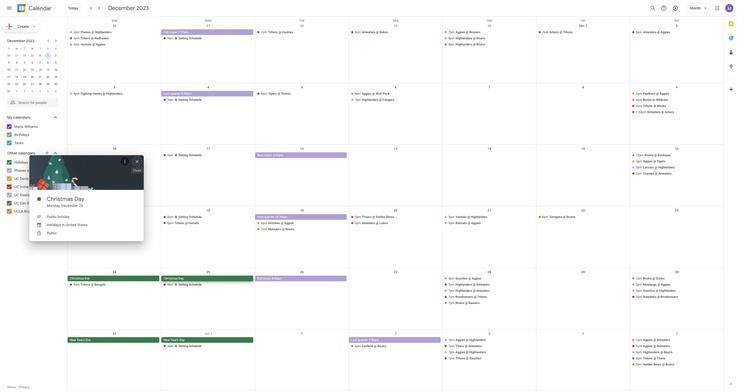 Task type: locate. For each thing, give the bounding box(es) containing it.
highlanders inside other calendars list
[[35, 193, 54, 197]]

–
[[17, 386, 19, 390]]

first quarter 10:39am button
[[255, 214, 347, 220]]

tab list
[[725, 17, 739, 377]]

new inside "cell"
[[164, 339, 170, 342]]

setting schedule for jan 1
[[179, 345, 202, 348]]

6pm for 6pm tigers @ tritons
[[261, 92, 267, 96]]

7pm highlanders @ anteaters down 6pm gauchos @ aggies
[[449, 283, 490, 287]]

1 vertical spatial 7
[[489, 86, 491, 89]]

cell containing 12pm
[[631, 153, 725, 177]]

holidays in united states up the the on the top left of page
[[14, 161, 54, 165]]

27
[[207, 24, 210, 28], [15, 54, 18, 57], [31, 83, 34, 86], [394, 271, 398, 274]]

t up "november 28" element
[[24, 47, 25, 50]]

schedule for 4
[[189, 98, 202, 102]]

s up the november 26 element
[[8, 47, 10, 50]]

2pm inside row
[[355, 215, 361, 219]]

0 horizontal spatial hornets
[[81, 43, 92, 46]]

birthdays
[[14, 133, 29, 137]]

my calendars button
[[1, 113, 63, 122]]

0 horizontal spatial year's
[[77, 339, 85, 342]]

0 vertical spatial 31
[[7, 90, 10, 93]]

4 uc from the top
[[14, 201, 19, 206]]

26 left november 27 element
[[7, 54, 10, 57]]

united up moon
[[33, 161, 43, 165]]

0 horizontal spatial december 2023
[[7, 39, 35, 43]]

1 vertical spatial 18
[[207, 209, 210, 213]]

calendar
[[29, 5, 52, 12]]

4pm highlanders @ beach
[[637, 351, 673, 355]]

day
[[74, 196, 84, 203], [179, 277, 184, 281], [180, 339, 185, 342]]

2 setting schedule from the top
[[179, 98, 202, 102]]

1 vertical spatial 25
[[79, 204, 83, 208]]

grid
[[67, 17, 725, 392]]

2 1pm from the top
[[637, 339, 643, 342]]

1 vertical spatial public
[[47, 231, 57, 235]]

16
[[54, 69, 57, 71], [676, 147, 680, 151]]

1pm
[[637, 277, 643, 281], [637, 339, 643, 342], [637, 345, 643, 348]]

cell containing full moon 1:16am
[[162, 29, 255, 48]]

7pm aztecs @ tritons
[[543, 30, 573, 34]]

setting for jan 1
[[179, 345, 188, 348]]

15 inside row group
[[47, 69, 49, 71]]

public for public
[[47, 231, 57, 235]]

new for new moon 3:32pm
[[258, 154, 264, 157]]

1 year's from the left
[[77, 339, 85, 342]]

3 1pm from the top
[[637, 345, 643, 348]]

1 horizontal spatial tigers
[[658, 160, 666, 163]]

1 vertical spatial 23
[[676, 209, 680, 213]]

in up 'phases of the moon'
[[29, 161, 32, 165]]

christmas
[[47, 196, 73, 203], [70, 277, 84, 281], [164, 277, 178, 281]]

1 horizontal spatial 15
[[582, 147, 586, 151]]

6pm tritons @ waves
[[637, 104, 667, 108]]

1 vertical spatial 11
[[207, 147, 210, 151]]

uc left san at the left of the page
[[14, 201, 19, 206]]

7pm highlanders @ anteaters up the 7pm roadrunners @ tritons
[[449, 289, 490, 293]]

privacy
[[19, 386, 29, 390]]

0 horizontal spatial bears
[[387, 215, 395, 219]]

11 inside 'grid'
[[207, 147, 210, 151]]

5pm for 5pm gauchos @ highlanders
[[637, 289, 643, 293]]

calendar element
[[16, 3, 52, 14]]

0 horizontal spatial 12
[[23, 69, 26, 71]]

21 inside december 2023 'grid'
[[39, 76, 42, 78]]

january 1 element
[[14, 88, 20, 95]]

0 vertical spatial eve
[[85, 277, 90, 281]]

public down monday,
[[47, 215, 57, 219]]

0 horizontal spatial 9
[[55, 61, 57, 64]]

holidays in united states down holiday
[[47, 223, 88, 227]]

13 inside row group
[[31, 69, 34, 71]]

holidays down "public holiday"
[[47, 223, 61, 227]]

bears down 6pm tritons @ titans
[[654, 363, 662, 367]]

6pm for 6pm gauchos @ aggies
[[449, 277, 455, 281]]

hornets
[[81, 43, 92, 46], [189, 221, 200, 225]]

0 vertical spatial 9
[[55, 61, 57, 64]]

1 vertical spatial golden
[[644, 363, 654, 367]]

31 for jan 1
[[113, 332, 116, 336]]

7:30pm down 6pm tritons @ waves
[[637, 110, 647, 114]]

2 s from the left
[[55, 47, 57, 50]]

new year's eve
[[70, 339, 91, 342]]

moon for 3:32pm
[[265, 154, 272, 157]]

1 horizontal spatial 12
[[301, 147, 304, 151]]

moon left 4:33pm
[[263, 277, 271, 281]]

1 schedule from the top
[[189, 37, 202, 40]]

2pm for 2pm mustangs @ aggies
[[637, 283, 643, 287]]

6pm tigers @ tritons
[[261, 92, 291, 96]]

7pm highlanders @ anteaters
[[449, 283, 490, 287], [449, 289, 490, 293]]

full for full moon 4:33pm
[[258, 277, 263, 281]]

8pm highlanders @ bruins
[[449, 37, 486, 40], [449, 43, 486, 46]]

4pm for 4pm anteaters @ dukes
[[355, 30, 361, 34]]

t
[[24, 47, 25, 50], [39, 47, 41, 50]]

last left 9:49pm
[[164, 92, 170, 96]]

quarter left 9:49pm
[[171, 92, 181, 96]]

1 vertical spatial titans
[[658, 357, 666, 361]]

golden down 6pm tritons @ titans
[[644, 363, 654, 367]]

5 setting from the top
[[179, 283, 188, 287]]

0 vertical spatial 14
[[39, 69, 42, 71]]

1 horizontal spatial 16
[[676, 147, 680, 151]]

0 vertical spatial 19
[[23, 76, 26, 78]]

0 horizontal spatial united
[[33, 161, 43, 165]]

19 down 12 "element"
[[23, 76, 26, 78]]

13
[[31, 69, 34, 71], [394, 147, 398, 151]]

3 schedule from the top
[[189, 154, 202, 157]]

1 horizontal spatial december
[[61, 204, 78, 208]]

main drawer image
[[6, 5, 12, 11]]

26 up full moon 4:33pm button
[[301, 271, 304, 274]]

calendars for my calendars
[[13, 115, 30, 120]]

7pm highlanders @ cougars
[[355, 98, 395, 102]]

quarter up cardinal
[[358, 339, 368, 342]]

other calendars list
[[1, 158, 63, 216]]

0 vertical spatial states
[[44, 161, 54, 165]]

day inside christmas day monday, december 25
[[74, 196, 84, 203]]

2 vertical spatial gauchos
[[470, 357, 482, 361]]

0 horizontal spatial 15
[[47, 69, 49, 71]]

12pm
[[637, 154, 645, 157]]

1pm bruins @ ducks
[[637, 277, 665, 281]]

0 vertical spatial 7:30pm
[[637, 110, 647, 114]]

december 2023 up m at the left
[[7, 39, 35, 43]]

1 horizontal spatial 9
[[677, 86, 679, 89]]

uc left riverside
[[14, 193, 19, 197]]

0 vertical spatial 12
[[23, 69, 26, 71]]

5pm for 5pm lancers @ highlanders
[[637, 166, 643, 170]]

20 element
[[29, 74, 35, 80]]

7pm aggies @ highlanders up 7pm titans @ anteaters
[[449, 339, 487, 342]]

titans up 7pm tritons @ gauchos
[[456, 345, 465, 348]]

hornets inside "cell"
[[189, 221, 200, 225]]

states inside other calendars list
[[44, 161, 54, 165]]

24 up 'christmas eve' button
[[113, 271, 116, 274]]

6pm aggies @ wolf pack
[[355, 92, 390, 96]]

add other calendars image
[[44, 151, 50, 156]]

january 2 element
[[21, 88, 28, 95]]

states
[[44, 161, 54, 165], [77, 223, 88, 227]]

7:30pm up 6pm cardinal @ bruins
[[369, 339, 379, 342]]

holidays up phases
[[14, 161, 28, 165]]

in down holiday
[[62, 223, 65, 227]]

9 inside december 2023 'grid'
[[55, 61, 57, 64]]

16 inside december 2023 'grid'
[[54, 69, 57, 71]]

1 vertical spatial 14
[[488, 147, 492, 151]]

new for new year's day
[[164, 339, 170, 342]]

uc
[[14, 177, 19, 181], [14, 185, 19, 189], [14, 193, 19, 197], [14, 201, 19, 206]]

2 vertical spatial day
[[180, 339, 185, 342]]

roadrunners up the 7pm bruins @ beavers
[[456, 295, 474, 299]]

0 horizontal spatial gauchos
[[456, 277, 468, 281]]

anteaters inside row
[[362, 221, 376, 225]]

december up m at the left
[[7, 39, 25, 43]]

1 vertical spatial full
[[258, 277, 263, 281]]

1 7pm aggies @ highlanders from the top
[[449, 339, 487, 342]]

0 vertical spatial 13
[[31, 69, 34, 71]]

1 horizontal spatial roadrunners
[[661, 295, 679, 299]]

december down christmas day heading
[[61, 204, 78, 208]]

25 up christmas day button
[[207, 271, 210, 274]]

2 7pm highlanders @ anteaters from the top
[[449, 289, 490, 293]]

0 vertical spatial holidays in united states
[[14, 161, 54, 165]]

cell containing first quarter 10:39am
[[255, 214, 349, 233]]

4 schedule from the top
[[189, 215, 202, 219]]

8 inside 'grid'
[[583, 86, 585, 89]]

uc san diego tritons
[[14, 201, 48, 206]]

1 vertical spatial 19
[[301, 209, 304, 213]]

1 uc from the top
[[14, 177, 19, 181]]

full left 4:33pm
[[258, 277, 263, 281]]

30
[[488, 24, 492, 28], [39, 54, 42, 57], [54, 83, 57, 86], [676, 271, 680, 274]]

cell containing christmas day
[[162, 276, 255, 307]]

1 vertical spatial 8pm
[[449, 43, 455, 46]]

20 down 13 element
[[31, 76, 34, 78]]

buckeyes
[[659, 154, 672, 157]]

0 horizontal spatial roadrunners
[[456, 295, 474, 299]]

row group
[[5, 52, 60, 95]]

public down "public holiday"
[[47, 231, 57, 235]]

1 horizontal spatial quarter
[[265, 215, 275, 219]]

31 down 24 element
[[7, 90, 10, 93]]

7pm anteaters @ roadrunners
[[637, 295, 679, 299]]

huskies
[[282, 30, 293, 34]]

2pm for 2pm flames @ highlanders
[[74, 30, 80, 34]]

17 element
[[6, 74, 12, 80]]

1 vertical spatial december
[[7, 39, 25, 43]]

january 6 element
[[53, 88, 59, 95]]

28 element
[[37, 81, 43, 87]]

gauchos down mustangs
[[644, 289, 656, 293]]

6pm for 6pm tritons @ hornets
[[167, 221, 174, 225]]

2pm
[[74, 30, 80, 34], [637, 92, 643, 96], [637, 160, 643, 163], [355, 215, 361, 219], [637, 283, 643, 287]]

2 uc from the top
[[14, 185, 19, 189]]

6pm for 6pm tritons @ titans
[[637, 357, 643, 361]]

2pm flames @ highlanders
[[74, 30, 112, 34]]

29 inside the 29 element
[[47, 83, 49, 86]]

gauchos down 7pm titans @ anteaters
[[470, 357, 482, 361]]

12 inside "element"
[[23, 69, 26, 71]]

december 2023
[[108, 5, 149, 12], [7, 39, 35, 43]]

1 vertical spatial beavers
[[469, 302, 480, 305]]

9 for december 2023
[[55, 61, 57, 64]]

1 horizontal spatial 11
[[207, 147, 210, 151]]

public for public holiday
[[47, 215, 57, 219]]

7
[[39, 61, 41, 64], [489, 86, 491, 89]]

1 vertical spatial 8pm highlanders @ bruins
[[449, 43, 486, 46]]

9am
[[167, 37, 174, 40], [167, 98, 174, 102], [167, 154, 174, 157], [167, 215, 174, 219], [74, 283, 80, 287], [167, 283, 174, 287], [167, 345, 174, 348]]

2pm for 2pm panthers @ aggies
[[637, 92, 643, 96]]

14 element
[[37, 67, 43, 73]]

8 inside december 2023 'grid'
[[47, 61, 49, 64]]

november 30 element
[[37, 53, 43, 59]]

december 2023 up sun
[[108, 5, 149, 12]]

26 element
[[21, 81, 28, 87]]

2pm up the 6pm anteaters @ lobos
[[355, 215, 361, 219]]

year's
[[77, 339, 85, 342], [171, 339, 179, 342]]

beavers for 7pm bruins @ beavers
[[469, 302, 480, 305]]

december 2023 grid
[[5, 45, 60, 95]]

2 8pm highlanders @ bruins from the top
[[449, 43, 486, 46]]

0 horizontal spatial full
[[164, 30, 169, 34]]

christmas for christmas eve
[[70, 277, 84, 281]]

january 3 element
[[29, 88, 35, 95]]

7pm bruins @ beavers
[[449, 302, 480, 305]]

0 horizontal spatial 23
[[54, 76, 57, 78]]

hawks
[[93, 92, 102, 96]]

0 vertical spatial united
[[33, 161, 43, 165]]

0 horizontal spatial 14
[[39, 69, 42, 71]]

quarter up grizzlies at the bottom of page
[[265, 215, 275, 219]]

8
[[47, 61, 49, 64], [583, 86, 585, 89]]

3 uc from the top
[[14, 193, 19, 197]]

5pm down 3pm
[[74, 43, 80, 46]]

None search field
[[0, 96, 63, 107]]

grid containing 26
[[67, 17, 725, 392]]

6pm
[[637, 30, 643, 34], [261, 92, 267, 96], [355, 92, 361, 96], [637, 104, 643, 108], [543, 215, 549, 219], [167, 221, 174, 225], [261, 221, 267, 225], [355, 221, 361, 225], [449, 221, 455, 225], [449, 277, 455, 281], [355, 345, 361, 348], [637, 357, 643, 361]]

5pm hornets @ aggies
[[74, 43, 106, 46]]

new year's eve button
[[68, 338, 160, 343]]

1 horizontal spatial 7
[[489, 86, 491, 89]]

williams
[[24, 125, 38, 129]]

month
[[691, 6, 702, 10]]

16 element
[[53, 67, 59, 73]]

2pm mustangs @ aggies
[[637, 283, 671, 287]]

setting inside row
[[179, 215, 188, 219]]

1 vertical spatial calendars
[[18, 151, 35, 156]]

2pm up 3pm
[[74, 30, 80, 34]]

year's inside "cell"
[[171, 339, 179, 342]]

19 up first quarter 10:39am button
[[301, 209, 304, 213]]

3 up 4pm fighting hawks @ highlanders
[[114, 86, 116, 89]]

month button
[[688, 2, 711, 14]]

calendars inside dropdown button
[[18, 151, 35, 156]]

7 for december 2023
[[39, 61, 41, 64]]

2pm left panthers
[[637, 92, 643, 96]]

1 cell
[[44, 52, 52, 59]]

2pm left mustangs
[[637, 283, 643, 287]]

2 7pm aggies @ highlanders from the top
[[449, 351, 487, 355]]

other calendars
[[7, 151, 35, 156]]

7 inside 'grid'
[[489, 86, 491, 89]]

1 8pm highlanders @ bruins from the top
[[449, 37, 486, 40]]

row containing 17
[[5, 74, 60, 81]]

25 down 18 element
[[15, 83, 18, 86]]

uc left davis
[[14, 177, 19, 181]]

6pm for 6pm terrapins @ bruins
[[543, 215, 549, 219]]

28
[[301, 24, 304, 28], [23, 54, 26, 57], [39, 83, 42, 86], [488, 271, 492, 274]]

anteaters inside "cell"
[[659, 172, 673, 176]]

29 element
[[45, 81, 51, 87]]

2 roadrunners from the left
[[661, 295, 679, 299]]

25 inside row group
[[15, 83, 18, 86]]

2 horizontal spatial gauchos
[[644, 289, 656, 293]]

2pm inside "cell"
[[637, 160, 643, 163]]

golden inside row
[[376, 215, 386, 219]]

december inside christmas day monday, december 25
[[61, 204, 78, 208]]

setting schedule for 4
[[179, 98, 202, 102]]

1 setting schedule from the top
[[179, 37, 202, 40]]

jan
[[205, 332, 210, 336]]

0 horizontal spatial 20
[[31, 76, 34, 78]]

7 inside row group
[[39, 61, 41, 64]]

0 vertical spatial day
[[74, 196, 84, 203]]

last inside last quarter 9:49pm button
[[164, 92, 170, 96]]

diego
[[27, 201, 36, 206]]

december up sun
[[108, 5, 135, 12]]

t up november 30 element
[[39, 47, 41, 50]]

4 setting from the top
[[179, 215, 188, 219]]

20 up 2pm tritons @ golden bears
[[394, 209, 398, 213]]

6 setting from the top
[[179, 345, 188, 348]]

7pm matadors @ bruins
[[261, 228, 295, 231]]

november 26 element
[[6, 53, 12, 59]]

1 vertical spatial 1pm aggies @ anteaters
[[637, 345, 671, 348]]

s right f
[[55, 47, 57, 50]]

1 setting from the top
[[179, 37, 188, 40]]

2
[[677, 24, 679, 28], [55, 54, 57, 57], [24, 90, 25, 93], [301, 332, 303, 336]]

1 vertical spatial aztecs
[[666, 110, 675, 114]]

christmas eve
[[70, 277, 90, 281]]

cell
[[68, 29, 162, 48], [162, 29, 255, 48], [443, 29, 537, 48], [162, 91, 255, 116], [349, 91, 443, 116], [443, 91, 537, 116], [537, 91, 631, 116], [631, 91, 725, 116], [68, 153, 162, 177], [443, 153, 537, 177], [537, 153, 631, 177], [631, 153, 725, 177], [68, 214, 162, 233], [162, 214, 255, 233], [255, 214, 349, 233], [349, 214, 443, 233], [443, 214, 537, 233], [631, 214, 725, 233], [68, 276, 162, 307], [162, 276, 255, 307], [349, 276, 443, 307], [443, 276, 537, 307], [537, 276, 631, 307], [631, 276, 725, 307], [162, 338, 255, 368], [255, 338, 349, 368], [349, 338, 443, 368], [443, 338, 537, 368], [537, 338, 631, 368], [631, 338, 725, 368]]

christmas inside christmas day monday, december 25
[[47, 196, 73, 203]]

my calendars
[[7, 115, 30, 120]]

9am inside row
[[167, 215, 174, 219]]

3
[[8, 61, 10, 64], [114, 86, 116, 89], [32, 90, 33, 93], [395, 332, 397, 336]]

14 inside 14 "element"
[[39, 69, 42, 71]]

4 setting schedule from the top
[[179, 215, 202, 219]]

1 horizontal spatial 25
[[79, 204, 83, 208]]

1 roadrunners from the left
[[456, 295, 474, 299]]

0 vertical spatial 25
[[15, 83, 18, 86]]

5pm left the vandals
[[449, 215, 455, 219]]

0 vertical spatial golden
[[376, 215, 386, 219]]

setting schedule for 25
[[179, 283, 202, 287]]

titans up 7pm golden bears @ bruins at the right bottom
[[658, 357, 666, 361]]

1 public from the top
[[47, 215, 57, 219]]

3pm tritons @ redhawks
[[74, 37, 109, 40]]

0 vertical spatial calendars
[[13, 115, 30, 120]]

15
[[47, 69, 49, 71], [582, 147, 586, 151]]

1 vertical spatial gauchos
[[644, 289, 656, 293]]

5 schedule from the top
[[189, 283, 202, 287]]

0 horizontal spatial s
[[8, 47, 10, 50]]

3 down 27 element
[[32, 90, 33, 93]]

12 up new moon 3:32pm button on the top of page
[[301, 147, 304, 151]]

uc for uc irvine anteaters
[[14, 185, 19, 189]]

lancers
[[644, 166, 655, 170]]

bears up lobos at the right bottom of the page
[[387, 215, 395, 219]]

0 horizontal spatial 25
[[15, 83, 18, 86]]

united down holiday
[[66, 223, 76, 227]]

moon left 1:16am
[[170, 30, 177, 34]]

5pm down 2pm mustangs @ aggies
[[637, 289, 643, 293]]

0 vertical spatial public
[[47, 215, 57, 219]]

0 horizontal spatial 7:30pm
[[369, 339, 379, 342]]

5pm inside row
[[449, 215, 455, 219]]

0 vertical spatial beavers
[[470, 30, 481, 34]]

1 horizontal spatial 23
[[676, 209, 680, 213]]

quarter inside row
[[265, 215, 275, 219]]

26 down 19 element
[[23, 83, 26, 86]]

0 vertical spatial 8pm
[[449, 37, 455, 40]]

privacy link
[[19, 386, 29, 390]]

6 setting schedule from the top
[[179, 345, 202, 348]]

2 vertical spatial december
[[61, 204, 78, 208]]

full left 1:16am
[[164, 30, 169, 34]]

6pm for 6pm tritons @ waves
[[637, 104, 643, 108]]

2 1pm aggies @ anteaters from the top
[[637, 345, 671, 348]]

row containing s
[[5, 45, 60, 52]]

0 vertical spatial holidays
[[14, 161, 28, 165]]

last inside last quarter 7:30pm button
[[352, 339, 358, 342]]

full inside "cell"
[[164, 30, 169, 34]]

24
[[7, 83, 10, 86], [113, 271, 116, 274]]

2 setting from the top
[[179, 98, 188, 102]]

schedule
[[189, 37, 202, 40], [189, 98, 202, 102], [189, 154, 202, 157], [189, 215, 202, 219], [189, 283, 202, 287], [189, 345, 202, 348]]

1 horizontal spatial 19
[[301, 209, 304, 213]]

schedule inside row
[[189, 215, 202, 219]]

0 vertical spatial 1pm aggies @ anteaters
[[637, 339, 671, 342]]

1 8pm from the top
[[449, 37, 455, 40]]

12 up 19 element
[[23, 69, 26, 71]]

31 inside december 2023 'grid'
[[7, 90, 10, 93]]

1 horizontal spatial last
[[352, 339, 358, 342]]

0 vertical spatial 8
[[47, 61, 49, 64]]

calendars inside dropdown button
[[13, 115, 30, 120]]

14
[[39, 69, 42, 71], [488, 147, 492, 151]]

1 right dec
[[586, 24, 588, 28]]

day for christmas day monday, december 25
[[74, 196, 84, 203]]

12 element
[[21, 67, 28, 73]]

1 1pm from the top
[[637, 277, 643, 281]]

0 vertical spatial 11
[[15, 69, 18, 71]]

1 vertical spatial 31
[[113, 332, 116, 336]]

0 horizontal spatial last
[[164, 92, 170, 96]]

31 up new year's eve button on the left of page
[[113, 332, 116, 336]]

5pm left 'lancers'
[[637, 166, 643, 170]]

quarter
[[171, 92, 181, 96], [265, 215, 275, 219], [358, 339, 368, 342]]

0 vertical spatial bears
[[387, 215, 395, 219]]

roadrunners down 5pm gauchos @ highlanders
[[661, 295, 679, 299]]

bears
[[387, 215, 395, 219], [654, 363, 662, 367]]

monday,
[[47, 204, 60, 208]]

2 public from the top
[[47, 231, 57, 235]]

moon for 1:16am
[[170, 30, 177, 34]]

2 year's from the left
[[171, 339, 179, 342]]

27 element
[[29, 81, 35, 87]]

1 vertical spatial day
[[179, 277, 184, 281]]

cell containing 9am
[[162, 214, 255, 233]]

wed
[[393, 19, 399, 22]]

5pm vandals @ highlanders
[[449, 215, 488, 219]]

0 vertical spatial gauchos
[[456, 277, 468, 281]]

7 for sun
[[489, 86, 491, 89]]

1 horizontal spatial new
[[164, 339, 170, 342]]

0 vertical spatial 7
[[39, 61, 41, 64]]

29 inside the november 29 element
[[31, 54, 34, 57]]

calendars down tasks
[[18, 151, 35, 156]]

dec 1
[[580, 24, 588, 28]]

24 down 17 element
[[7, 83, 10, 86]]

7pm aggies @ highlanders down 7pm titans @ anteaters
[[449, 351, 487, 355]]

row group containing 26
[[5, 52, 60, 95]]

1 vertical spatial hornets
[[189, 221, 200, 225]]

25 down christmas day heading
[[79, 204, 83, 208]]

2pm down 12pm in the top right of the page
[[637, 160, 643, 163]]

calendars
[[13, 115, 30, 120], [18, 151, 35, 156]]

1 vertical spatial 15
[[582, 147, 586, 151]]

irvine
[[20, 185, 29, 189]]

1 down 25 element
[[16, 90, 17, 93]]

calendars up maria
[[13, 115, 30, 120]]

lobos
[[380, 221, 388, 225]]

cell containing last quarter 7:30pm
[[349, 338, 443, 368]]

uc left irvine
[[14, 185, 19, 189]]

last up 6pm cardinal @ bruins
[[352, 339, 358, 342]]

coyotes
[[644, 172, 655, 176]]

2 schedule from the top
[[189, 98, 202, 102]]

0 horizontal spatial 7
[[39, 61, 41, 64]]

moon left the 3:32pm on the left
[[265, 154, 272, 157]]

7pm
[[261, 30, 267, 34], [449, 30, 455, 34], [543, 30, 549, 34], [355, 98, 361, 102], [637, 172, 643, 176], [261, 228, 267, 231], [449, 283, 455, 287], [449, 289, 455, 293], [449, 295, 455, 299], [637, 295, 643, 299], [449, 302, 455, 305], [449, 339, 455, 342], [449, 345, 455, 348], [449, 351, 455, 355], [449, 357, 455, 361], [637, 363, 643, 367]]

1 vertical spatial holidays
[[47, 223, 61, 227]]

0 horizontal spatial 11
[[15, 69, 18, 71]]

21 element
[[37, 74, 43, 80]]

gauchos up the 7pm roadrunners @ tritons
[[456, 277, 468, 281]]

matadors
[[268, 228, 282, 231]]

1 vertical spatial 13
[[394, 147, 398, 151]]

golden up lobos at the right bottom of the page
[[376, 215, 386, 219]]

1 down f
[[47, 54, 49, 57]]

10
[[7, 69, 10, 71], [113, 147, 116, 151]]

5 setting schedule from the top
[[179, 283, 202, 287]]

23
[[54, 76, 57, 78], [676, 209, 680, 213]]

2pm panthers @ aggies
[[637, 92, 670, 96]]

redhawks
[[95, 37, 109, 40]]

6 schedule from the top
[[189, 345, 202, 348]]

cell containing new year's day
[[162, 338, 255, 368]]

30 element
[[53, 81, 59, 87]]

9:49pm
[[181, 92, 192, 96]]

0 vertical spatial 24
[[7, 83, 10, 86]]

row
[[68, 17, 725, 22], [68, 22, 725, 83], [5, 45, 60, 52], [5, 52, 60, 59], [5, 59, 60, 66], [5, 66, 60, 74], [5, 74, 60, 81], [5, 81, 60, 88], [68, 83, 725, 145], [5, 88, 60, 95], [68, 145, 725, 207], [68, 207, 725, 268], [68, 268, 725, 330], [68, 330, 725, 392]]

1 horizontal spatial 20
[[394, 209, 398, 213]]

setting for 4
[[179, 98, 188, 102]]



Task type: vqa. For each thing, say whether or not it's contained in the screenshot.


Task type: describe. For each thing, give the bounding box(es) containing it.
19 element
[[21, 74, 28, 80]]

7pm coyotes @ anteaters
[[637, 172, 673, 176]]

today
[[68, 6, 78, 10]]

beavers for 7pm aggies @ beavers
[[470, 30, 481, 34]]

moon for 4:33pm
[[263, 277, 271, 281]]

7pm roadrunners @ tritons
[[449, 295, 488, 299]]

row containing sun
[[68, 17, 725, 22]]

day for christmas day
[[179, 277, 184, 281]]

setting schedule inside row
[[179, 215, 202, 219]]

15 inside 'grid'
[[582, 147, 586, 151]]

1 horizontal spatial gauchos
[[470, 357, 482, 361]]

schedule for jan 1
[[189, 345, 202, 348]]

1 vertical spatial 2023
[[26, 39, 35, 43]]

tasks
[[14, 141, 24, 145]]

cell containing christmas eve
[[68, 276, 162, 307]]

1:16am
[[178, 30, 189, 34]]

5pm lancers @ highlanders
[[637, 166, 676, 170]]

6pm for 6pm anteaters @ lobos
[[355, 221, 361, 225]]

uc irvine anteaters
[[14, 185, 45, 189]]

1 t from the left
[[24, 47, 25, 50]]

maria williams
[[14, 125, 38, 129]]

tritons inside other calendars list
[[37, 201, 48, 206]]

christmas eve button
[[68, 276, 160, 282]]

6pm for 6pm aggies @ wolf pack
[[355, 92, 361, 96]]

january 5 element
[[45, 88, 51, 95]]

3:32pm
[[273, 154, 284, 157]]

my calendars list
[[1, 123, 63, 147]]

1 vertical spatial december 2023
[[7, 39, 35, 43]]

1 vertical spatial 21
[[488, 209, 492, 213]]

gauchos for gauchos @ highlanders
[[644, 289, 656, 293]]

1 horizontal spatial bears
[[654, 363, 662, 367]]

the
[[31, 169, 36, 173]]

22 element
[[45, 74, 51, 80]]

11 inside row group
[[15, 69, 18, 71]]

8 for december 2023
[[47, 61, 49, 64]]

november 27 element
[[14, 53, 20, 59]]

ducks
[[657, 277, 665, 281]]

full moon 4:33pm button
[[255, 276, 347, 282]]

my
[[7, 115, 12, 120]]

3 setting schedule from the top
[[179, 154, 202, 157]]

7pm inside row
[[261, 228, 267, 231]]

6pm for 6pm bobcats @ aggies
[[449, 221, 455, 225]]

setting schedule for 27
[[179, 37, 202, 40]]

1 1pm aggies @ anteaters from the top
[[637, 339, 671, 342]]

united inside other calendars list
[[33, 161, 43, 165]]

christmas for christmas day
[[164, 277, 178, 281]]

18 inside row group
[[15, 76, 18, 78]]

uc riverside highlanders
[[14, 193, 54, 197]]

24 element
[[6, 81, 12, 87]]

full moon 1:16am
[[164, 30, 189, 34]]

3 setting from the top
[[179, 154, 188, 157]]

jan 1
[[205, 332, 212, 336]]

full moon 1:16am button
[[162, 29, 253, 35]]

6pm for 6pm cardinal @ bruins
[[355, 345, 361, 348]]

new year's day
[[164, 339, 185, 342]]

last for last quarter 9:49pm
[[164, 92, 170, 96]]

8 for sun
[[583, 86, 585, 89]]

7:30pm inside button
[[369, 339, 379, 342]]

row containing 18
[[68, 207, 725, 268]]

1 right jan
[[211, 332, 212, 336]]

davis
[[20, 177, 29, 181]]

eve inside "cell"
[[85, 277, 90, 281]]

waves
[[658, 104, 667, 108]]

Search for people text field
[[10, 98, 55, 107]]

26 down sun
[[113, 24, 116, 28]]

1 vertical spatial united
[[66, 223, 76, 227]]

25 inside christmas day monday, december 25
[[79, 204, 83, 208]]

13 inside 'grid'
[[394, 147, 398, 151]]

23 element
[[53, 74, 59, 80]]

other calendars button
[[1, 149, 63, 157]]

1pm for 1pm aggies @ anteaters
[[637, 339, 643, 342]]

1 horizontal spatial states
[[77, 223, 88, 227]]

terrapins
[[550, 215, 563, 219]]

wolf
[[376, 92, 382, 96]]

13 element
[[29, 67, 35, 73]]

0 vertical spatial aztecs
[[550, 30, 559, 34]]

dukes
[[380, 30, 388, 34]]

mon
[[205, 19, 212, 22]]

new for new year's eve
[[70, 339, 76, 342]]

1 vertical spatial holidays in united states
[[47, 223, 88, 227]]

11 element
[[14, 67, 20, 73]]

christmas for christmas day monday, december 25
[[47, 196, 73, 203]]

christmas day heading
[[47, 196, 84, 203]]

uc for uc davis aggies
[[14, 177, 19, 181]]

17
[[7, 76, 10, 78]]

9am tritons @ bengals
[[74, 283, 106, 287]]

last quarter 7:30pm
[[352, 339, 379, 342]]

holidays in united states inside other calendars list
[[14, 161, 54, 165]]

18 element
[[14, 74, 20, 80]]

close
[[133, 169, 141, 173]]

2 t from the left
[[39, 47, 41, 50]]

mustangs
[[644, 283, 658, 287]]

settings menu image
[[673, 5, 679, 11]]

schedule for 27
[[189, 37, 202, 40]]

0 vertical spatial 2023
[[136, 5, 149, 12]]

panthers
[[644, 92, 656, 96]]

setting for 25
[[179, 283, 188, 287]]

ucla
[[14, 210, 23, 214]]

1 vertical spatial 22
[[582, 209, 586, 213]]

christmas day monday, december 25
[[47, 196, 84, 208]]

2pm for 2pm tritons @ golden bears
[[355, 215, 361, 219]]

new moon 3:32pm button
[[255, 153, 347, 158]]

9 for sun
[[677, 86, 679, 89]]

0 vertical spatial titans
[[456, 345, 465, 348]]

22 inside 'element'
[[47, 76, 49, 78]]

4pm anteaters @ dukes
[[355, 30, 388, 34]]

1 s from the left
[[8, 47, 10, 50]]

0 vertical spatial december 2023
[[108, 5, 149, 12]]

1 vertical spatial 20
[[394, 209, 398, 213]]

phases of the moon
[[14, 169, 46, 173]]

year's for day
[[171, 339, 179, 342]]

2pm tritons @ golden bears
[[355, 215, 395, 219]]

25 element
[[14, 81, 20, 87]]

quarter for 10:39am
[[265, 215, 275, 219]]

31 for 1
[[7, 90, 10, 93]]

1 horizontal spatial aztecs
[[666, 110, 675, 114]]

bruins inside other calendars list
[[24, 210, 34, 214]]

last quarter 7:30pm button
[[349, 338, 441, 343]]

phases
[[14, 169, 26, 173]]

7pm tritons @ huskies
[[261, 30, 293, 34]]

19 inside december 2023 'grid'
[[23, 76, 26, 78]]

31 element
[[6, 88, 12, 95]]

beach
[[665, 351, 673, 355]]

flames
[[81, 30, 91, 34]]

schedule for 25
[[189, 283, 202, 287]]

in inside other calendars list
[[29, 161, 32, 165]]

november 29 element
[[29, 53, 35, 59]]

6pm gauchos @ aggies
[[449, 277, 482, 281]]

riverside
[[20, 193, 34, 197]]

1 inside cell
[[47, 54, 49, 57]]

1 vertical spatial eve
[[86, 339, 91, 342]]

4pm for 4pm bruins @ wildcats
[[637, 98, 643, 102]]

3pm
[[74, 37, 80, 40]]

ucla bruins
[[14, 210, 34, 214]]

terms
[[7, 386, 16, 390]]

pack
[[383, 92, 390, 96]]

25 inside 'grid'
[[207, 271, 210, 274]]

0 horizontal spatial tigers
[[268, 92, 277, 96]]

5pm for 5pm vandals @ highlanders
[[449, 215, 455, 219]]

1pm for 2pm mustangs @ aggies
[[637, 277, 643, 281]]

3 down the november 26 element
[[8, 61, 10, 64]]

calendars for other calendars
[[18, 151, 35, 156]]

4pm bruins @ wildcats
[[637, 98, 669, 102]]

7pm aggies @ beavers
[[449, 30, 481, 34]]

6pm for 6pm grizzlies @ aggies
[[261, 221, 267, 225]]

10 element
[[6, 67, 12, 73]]

1 horizontal spatial holidays
[[47, 223, 61, 227]]

4pm for 4pm fighting hawks @ highlanders
[[74, 92, 80, 96]]

cell containing 5pm
[[443, 214, 537, 233]]

m
[[16, 47, 18, 50]]

anteaters inside other calendars list
[[29, 185, 45, 189]]

1 vertical spatial 12
[[301, 147, 304, 151]]

2 8pm from the top
[[449, 43, 455, 46]]

tigers inside "cell"
[[658, 160, 666, 163]]

cougars
[[383, 98, 395, 102]]

7:30pm anteaters @ aztecs
[[637, 110, 675, 114]]

calendar heading
[[28, 5, 52, 12]]

last for last quarter 7:30pm
[[352, 339, 358, 342]]

first quarter 10:39am
[[258, 215, 288, 219]]

6pm tritons @ hornets
[[167, 221, 200, 225]]

cell containing last quarter 9:49pm
[[162, 91, 255, 116]]

f
[[47, 47, 49, 50]]

uc for uc riverside highlanders
[[14, 193, 19, 197]]

1 horizontal spatial golden
[[644, 363, 654, 367]]

6pm anteaters @ lobos
[[355, 221, 388, 225]]

23 inside 'element'
[[54, 76, 57, 78]]

create
[[17, 24, 29, 29]]

15 element
[[45, 67, 51, 73]]

5pm for 5pm hornets @ aggies
[[74, 43, 80, 46]]

christmas day button
[[162, 276, 253, 282]]

3 up last quarter 7:30pm button
[[395, 332, 397, 336]]

10 inside "element"
[[7, 69, 10, 71]]

terms – privacy
[[7, 386, 29, 390]]

1 7pm highlanders @ anteaters from the top
[[449, 283, 490, 287]]

quarter for 9:49pm
[[171, 92, 181, 96]]

20 inside 'grid'
[[31, 76, 34, 78]]

1 horizontal spatial 7:30pm
[[637, 110, 647, 114]]

0 vertical spatial hornets
[[81, 43, 92, 46]]

1 horizontal spatial in
[[62, 223, 65, 227]]

highlanders inside row
[[471, 215, 488, 219]]

holiday
[[58, 215, 70, 219]]

aggies inside other calendars list
[[29, 177, 40, 181]]

bengals
[[95, 283, 106, 287]]

7pm golden bears @ bruins
[[637, 363, 675, 367]]

1 vertical spatial 24
[[113, 271, 116, 274]]

setting for 27
[[179, 37, 188, 40]]

0 vertical spatial december
[[108, 5, 135, 12]]

18 inside 'grid'
[[207, 209, 210, 213]]

bobcats
[[456, 221, 467, 225]]

fri
[[582, 19, 586, 22]]

quarter for 7:30pm
[[358, 339, 368, 342]]

bears inside row
[[387, 215, 395, 219]]

1 horizontal spatial 14
[[488, 147, 492, 151]]

gauchos for gauchos @ aggies
[[456, 277, 468, 281]]

24 inside december 2023 'grid'
[[7, 83, 10, 86]]

maria
[[14, 125, 23, 129]]

6pm for 6pm anteaters @ aggies
[[637, 30, 643, 34]]

4pm for 4pm highlanders @ beach
[[637, 351, 643, 355]]

full for full moon 1:16am
[[164, 30, 169, 34]]

january 4 element
[[37, 88, 43, 95]]

uc for uc san diego tritons
[[14, 201, 19, 206]]

4pm fighting hawks @ highlanders
[[74, 92, 123, 96]]

w
[[31, 47, 33, 50]]

wildcats
[[657, 98, 669, 102]]

1 horizontal spatial 10
[[113, 147, 116, 151]]

1 vertical spatial 16
[[676, 147, 680, 151]]

7pm tritons @ gauchos
[[449, 357, 482, 361]]

2pm aggies @ tigers
[[637, 160, 666, 163]]

other
[[7, 151, 17, 156]]

last quarter 9:49pm
[[164, 92, 192, 96]]

2pm for 2pm aggies @ tigers
[[637, 160, 643, 163]]

san
[[20, 201, 26, 206]]

christmas day
[[164, 277, 184, 281]]

november 28 element
[[21, 53, 28, 59]]

holidays inside other calendars list
[[14, 161, 28, 165]]

year's for eve
[[77, 339, 85, 342]]



